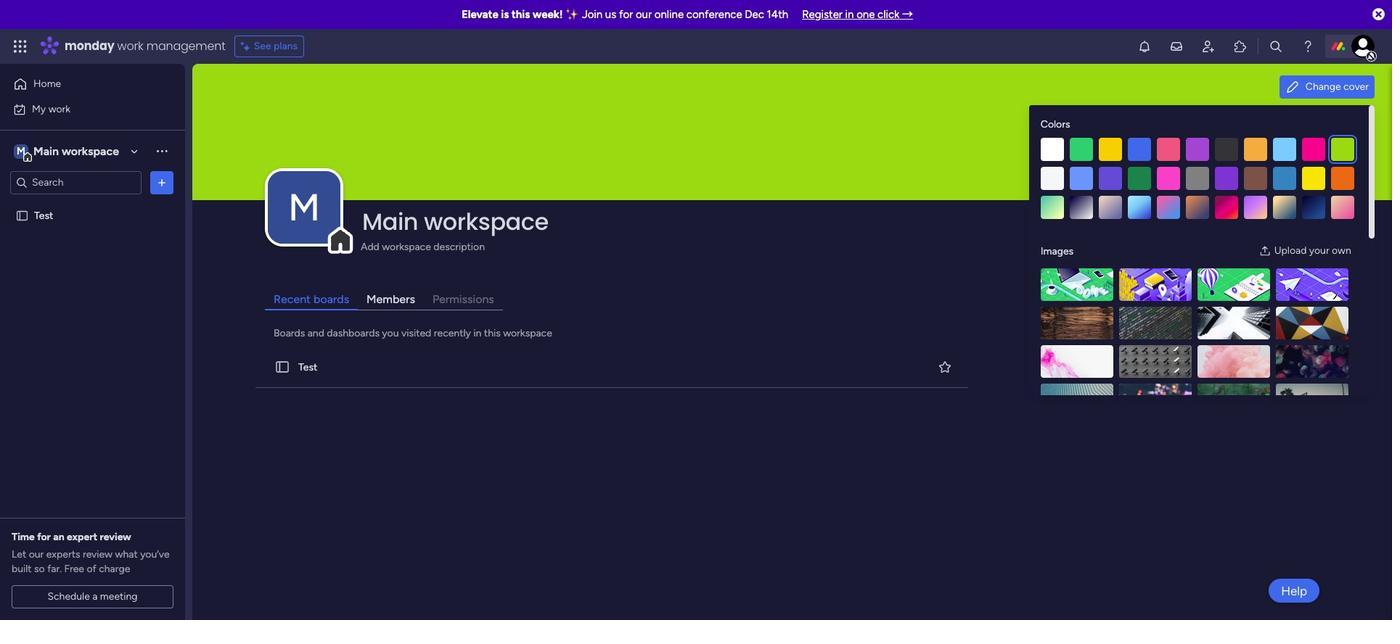 Task type: vqa. For each thing, say whether or not it's contained in the screenshot.
Public board image on the left of the page
yes



Task type: describe. For each thing, give the bounding box(es) containing it.
test for public board icon
[[34, 209, 53, 222]]

us
[[605, 8, 617, 21]]

0 vertical spatial workspace image
[[14, 143, 28, 159]]

public board image
[[15, 209, 29, 223]]

m button
[[268, 171, 341, 244]]

cover
[[1344, 81, 1369, 93]]

work for monday
[[117, 38, 143, 54]]

time
[[12, 532, 35, 544]]

conference
[[687, 8, 743, 21]]

schedule
[[47, 591, 90, 603]]

so
[[34, 563, 45, 576]]

plans
[[274, 40, 298, 52]]

my
[[32, 103, 46, 115]]

is
[[501, 8, 509, 21]]

14th
[[767, 8, 789, 21]]

recent boards
[[274, 293, 349, 306]]

for inside "time for an expert review let our experts review what you've built so far. free of charge"
[[37, 532, 51, 544]]

workspace selection element
[[14, 143, 121, 162]]

images
[[1041, 245, 1074, 257]]

upload your own
[[1275, 245, 1352, 257]]

you
[[382, 328, 399, 340]]

boards and dashboards you visited recently in this workspace
[[274, 328, 552, 340]]

1 vertical spatial this
[[484, 328, 501, 340]]

workspace inside workspace selection element
[[62, 144, 119, 158]]

dec
[[745, 8, 765, 21]]

charge
[[99, 563, 130, 576]]

0 vertical spatial our
[[636, 8, 652, 21]]

main workspace inside workspace selection element
[[33, 144, 119, 158]]

see plans button
[[234, 36, 304, 57]]

own
[[1333, 245, 1352, 257]]

experts
[[46, 549, 80, 561]]

1 vertical spatial review
[[83, 549, 113, 561]]

change
[[1306, 81, 1342, 93]]

photo icon image
[[1260, 245, 1271, 257]]

test list box
[[0, 200, 185, 424]]

description
[[434, 241, 485, 253]]

an
[[53, 532, 64, 544]]

click
[[878, 8, 900, 21]]

elevate is this week! ✨ join us for our online conference dec 14th
[[462, 8, 789, 21]]

help button
[[1269, 579, 1320, 603]]

options image
[[155, 175, 169, 190]]

your
[[1310, 245, 1330, 257]]

main inside workspace selection element
[[33, 144, 59, 158]]

→
[[903, 8, 914, 21]]

week!
[[533, 8, 563, 21]]

help
[[1282, 584, 1308, 599]]

of
[[87, 563, 96, 576]]

0 vertical spatial review
[[100, 532, 131, 544]]

recent
[[274, 293, 311, 306]]

✨
[[566, 8, 580, 21]]

public board image
[[274, 360, 290, 375]]

notifications image
[[1138, 39, 1152, 54]]

help image
[[1301, 39, 1316, 54]]

m inside workspace selection element
[[17, 145, 25, 157]]

dashboards
[[327, 328, 380, 340]]

1 vertical spatial main
[[362, 206, 418, 238]]

join
[[582, 8, 603, 21]]

register in one click →
[[803, 8, 914, 21]]

boards
[[314, 293, 349, 306]]

meeting
[[100, 591, 138, 603]]

time for an expert review let our experts review what you've built so far. free of charge
[[12, 532, 170, 576]]

register in one click → link
[[803, 8, 914, 21]]

online
[[655, 8, 684, 21]]

schedule a meeting
[[47, 591, 138, 603]]

upload
[[1275, 245, 1307, 257]]

built
[[12, 563, 32, 576]]



Task type: locate. For each thing, give the bounding box(es) containing it.
0 horizontal spatial in
[[474, 328, 482, 340]]

1 vertical spatial test
[[298, 361, 318, 374]]

main up the add
[[362, 206, 418, 238]]

inbox image
[[1170, 39, 1184, 54]]

brad klo image
[[1352, 35, 1375, 58]]

add to favorites image
[[938, 360, 953, 374]]

far.
[[47, 563, 62, 576]]

0 vertical spatial this
[[512, 8, 530, 21]]

test right public board icon
[[34, 209, 53, 222]]

visited
[[401, 328, 432, 340]]

recently
[[434, 328, 471, 340]]

upload your own button
[[1254, 240, 1358, 263]]

work right monday
[[117, 38, 143, 54]]

0 vertical spatial m
[[17, 145, 25, 157]]

Main workspace field
[[359, 206, 1334, 238]]

main workspace
[[33, 144, 119, 158], [362, 206, 549, 238]]

0 horizontal spatial work
[[48, 103, 71, 115]]

home button
[[9, 73, 156, 96]]

0 horizontal spatial m
[[17, 145, 25, 157]]

option
[[0, 203, 185, 205]]

0 horizontal spatial main workspace
[[33, 144, 119, 158]]

1 horizontal spatial test
[[298, 361, 318, 374]]

0 horizontal spatial main
[[33, 144, 59, 158]]

1 horizontal spatial for
[[619, 8, 633, 21]]

1 horizontal spatial main
[[362, 206, 418, 238]]

1 horizontal spatial our
[[636, 8, 652, 21]]

review up of
[[83, 549, 113, 561]]

our
[[636, 8, 652, 21], [29, 549, 44, 561]]

see plans
[[254, 40, 298, 52]]

and
[[308, 328, 324, 340]]

1 vertical spatial main workspace
[[362, 206, 549, 238]]

review
[[100, 532, 131, 544], [83, 549, 113, 561]]

our inside "time for an expert review let our experts review what you've built so far. free of charge"
[[29, 549, 44, 561]]

test inside list box
[[34, 209, 53, 222]]

permissions
[[433, 293, 494, 306]]

main workspace up the description
[[362, 206, 549, 238]]

add
[[361, 241, 380, 253]]

1 vertical spatial our
[[29, 549, 44, 561]]

free
[[64, 563, 84, 576]]

change cover
[[1306, 81, 1369, 93]]

colors
[[1041, 118, 1071, 131]]

our left online
[[636, 8, 652, 21]]

1 vertical spatial workspace image
[[268, 171, 341, 244]]

0 vertical spatial main workspace
[[33, 144, 119, 158]]

search everything image
[[1269, 39, 1284, 54]]

1 vertical spatial work
[[48, 103, 71, 115]]

0 vertical spatial work
[[117, 38, 143, 54]]

for right us
[[619, 8, 633, 21]]

1 horizontal spatial in
[[846, 8, 854, 21]]

schedule a meeting button
[[12, 586, 174, 609]]

for
[[619, 8, 633, 21], [37, 532, 51, 544]]

0 horizontal spatial for
[[37, 532, 51, 544]]

select product image
[[13, 39, 28, 54]]

change cover button
[[1280, 76, 1375, 99]]

in left 'one'
[[846, 8, 854, 21]]

main workspace up search in workspace field
[[33, 144, 119, 158]]

a
[[92, 591, 98, 603]]

for left an
[[37, 532, 51, 544]]

work right my
[[48, 103, 71, 115]]

0 horizontal spatial our
[[29, 549, 44, 561]]

you've
[[140, 549, 170, 561]]

expert
[[67, 532, 97, 544]]

1 horizontal spatial work
[[117, 38, 143, 54]]

this
[[512, 8, 530, 21], [484, 328, 501, 340]]

my work
[[32, 103, 71, 115]]

our up so
[[29, 549, 44, 561]]

add workspace description
[[361, 241, 485, 253]]

1 vertical spatial m
[[288, 185, 320, 230]]

workspace
[[62, 144, 119, 158], [424, 206, 549, 238], [382, 241, 431, 253], [503, 328, 552, 340]]

work for my
[[48, 103, 71, 115]]

0 horizontal spatial workspace image
[[14, 143, 28, 159]]

members
[[367, 293, 415, 306]]

work inside button
[[48, 103, 71, 115]]

boards
[[274, 328, 305, 340]]

this right the is
[[512, 8, 530, 21]]

monday
[[65, 38, 114, 54]]

0 vertical spatial for
[[619, 8, 633, 21]]

let
[[12, 549, 26, 561]]

monday work management
[[65, 38, 226, 54]]

in right recently
[[474, 328, 482, 340]]

management
[[146, 38, 226, 54]]

elevate
[[462, 8, 499, 21]]

workspace options image
[[155, 144, 169, 158]]

1 vertical spatial in
[[474, 328, 482, 340]]

register
[[803, 8, 843, 21]]

test for public board image
[[298, 361, 318, 374]]

m
[[17, 145, 25, 157], [288, 185, 320, 230]]

test link
[[253, 347, 971, 389]]

0 vertical spatial test
[[34, 209, 53, 222]]

0 horizontal spatial this
[[484, 328, 501, 340]]

this right recently
[[484, 328, 501, 340]]

work
[[117, 38, 143, 54], [48, 103, 71, 115]]

m inside dropdown button
[[288, 185, 320, 230]]

Search in workspace field
[[30, 174, 121, 191]]

1 horizontal spatial m
[[288, 185, 320, 230]]

my work button
[[9, 98, 156, 121]]

invite members image
[[1202, 39, 1216, 54]]

1 vertical spatial for
[[37, 532, 51, 544]]

test
[[34, 209, 53, 222], [298, 361, 318, 374]]

workspace image
[[14, 143, 28, 159], [268, 171, 341, 244]]

apps image
[[1234, 39, 1248, 54]]

in
[[846, 8, 854, 21], [474, 328, 482, 340]]

home
[[33, 78, 61, 90]]

0 vertical spatial main
[[33, 144, 59, 158]]

1 horizontal spatial workspace image
[[268, 171, 341, 244]]

1 horizontal spatial main workspace
[[362, 206, 549, 238]]

test right public board image
[[298, 361, 318, 374]]

1 horizontal spatial this
[[512, 8, 530, 21]]

what
[[115, 549, 138, 561]]

one
[[857, 8, 875, 21]]

0 vertical spatial in
[[846, 8, 854, 21]]

review up what
[[100, 532, 131, 544]]

main
[[33, 144, 59, 158], [362, 206, 418, 238]]

see
[[254, 40, 271, 52]]

main down my work
[[33, 144, 59, 158]]

0 horizontal spatial test
[[34, 209, 53, 222]]



